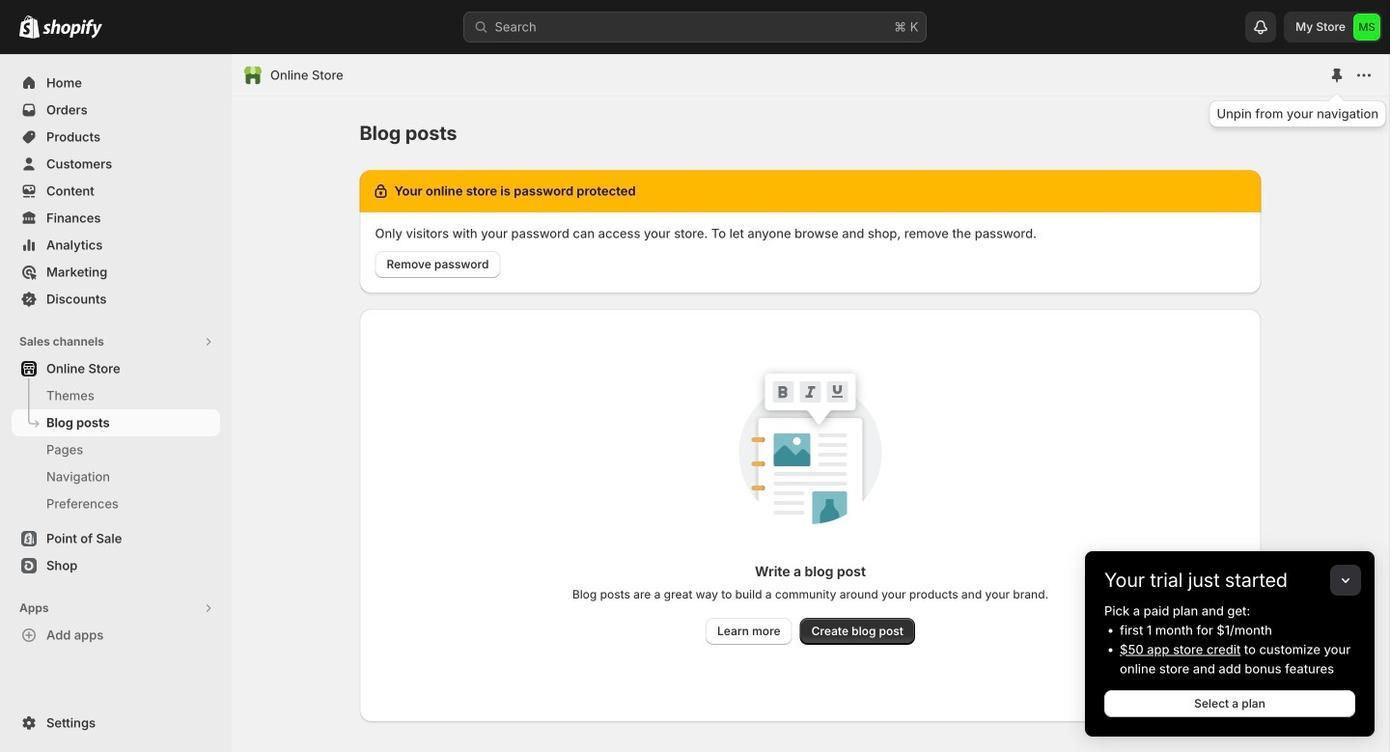 Task type: vqa. For each thing, say whether or not it's contained in the screenshot.
the Online Store ICON
yes



Task type: describe. For each thing, give the bounding box(es) containing it.
my store image
[[1354, 14, 1381, 41]]



Task type: locate. For each thing, give the bounding box(es) containing it.
online store image
[[243, 66, 263, 85]]

shopify image
[[19, 15, 40, 38], [42, 19, 102, 38]]

1 horizontal spatial shopify image
[[42, 19, 102, 38]]

tooltip
[[1210, 100, 1387, 127]]

0 horizontal spatial shopify image
[[19, 15, 40, 38]]



